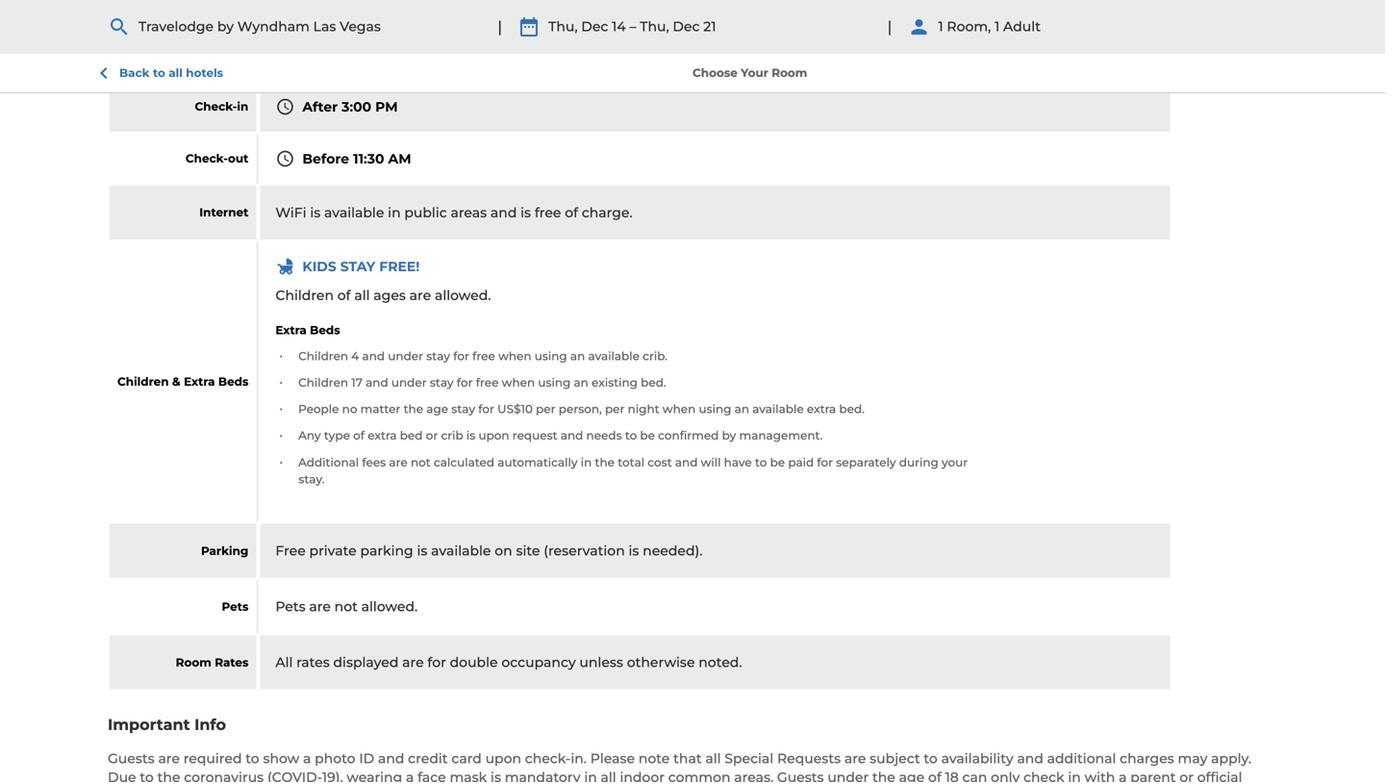 Task type: locate. For each thing, give the bounding box(es) containing it.
extra down "matter"
[[368, 429, 397, 443]]

1 vertical spatial stay
[[430, 376, 454, 390]]

thu,
[[548, 18, 578, 35], [640, 18, 669, 35]]

displayed
[[333, 654, 399, 671]]

and left will
[[675, 455, 698, 469]]

0 horizontal spatial age
[[426, 402, 448, 416]]

a right the with on the bottom of the page
[[1119, 769, 1127, 782]]

to right the subject
[[924, 750, 938, 767]]

id
[[359, 750, 374, 767]]

available up existing
[[588, 349, 640, 363]]

per down existing
[[605, 402, 625, 416]]

0 vertical spatial bed.
[[641, 376, 666, 390]]

0 vertical spatial age
[[426, 402, 448, 416]]

& for children
[[172, 375, 181, 389]]

the left total
[[595, 455, 615, 469]]

in up the out
[[237, 100, 248, 114]]

1 vertical spatial be
[[770, 455, 785, 469]]

by up the have
[[722, 429, 736, 443]]

in left public
[[388, 204, 401, 221]]

free!
[[379, 258, 420, 274]]

1 vertical spatial bed.
[[839, 402, 865, 416]]

of inside guests are required to show a photo id and credit card upon check-in. please note that all special requests are subject to availability and additional charges may apply. due to the coronavirus (covid-19), wearing a face mask is mandatory in all indoor common areas. guests under the age of 18 can only check in with a parent or officia
[[928, 769, 942, 782]]

–
[[630, 18, 636, 35]]

4
[[351, 349, 359, 363]]

or down may
[[1180, 769, 1194, 782]]

all up common
[[705, 750, 721, 767]]

0 vertical spatial extra
[[807, 402, 836, 416]]

children for children 17 and under stay for free when using an existing bed.
[[298, 376, 348, 390]]

of down the stay
[[337, 287, 351, 304]]

0 vertical spatial stay
[[426, 349, 450, 363]]

1 left adult
[[995, 18, 1000, 35]]

0 vertical spatial allowed.
[[435, 287, 491, 304]]

free
[[535, 204, 561, 221], [472, 349, 495, 363], [476, 376, 499, 390]]

bed. up separately
[[839, 402, 865, 416]]

| left room,
[[887, 17, 892, 36]]

2 vertical spatial free
[[476, 376, 499, 390]]

0 vertical spatial free
[[535, 204, 561, 221]]

available up the stay
[[324, 204, 384, 221]]

children for children & extra beds
[[117, 375, 169, 389]]

stay.
[[298, 472, 325, 486]]

0 horizontal spatial pets
[[222, 599, 248, 613]]

1 vertical spatial room
[[176, 655, 211, 669]]

are right fees
[[389, 455, 408, 469]]

separately
[[836, 455, 896, 469]]

are right displayed
[[402, 654, 424, 671]]

0 vertical spatial &
[[199, 18, 209, 35]]

guests
[[108, 750, 155, 767], [777, 769, 824, 782]]

pets
[[275, 598, 306, 615], [222, 599, 248, 613]]

using
[[535, 349, 567, 363], [538, 376, 571, 390], [699, 402, 731, 416]]

bed.
[[641, 376, 666, 390], [839, 402, 865, 416]]

1 vertical spatial by
[[722, 429, 736, 443]]

0 horizontal spatial 1
[[938, 18, 943, 35]]

1 vertical spatial upon
[[485, 750, 521, 767]]

due
[[108, 769, 136, 782]]

allowed. down parking
[[361, 598, 418, 615]]

0 vertical spatial or
[[426, 429, 438, 443]]

0 vertical spatial an
[[570, 349, 585, 363]]

thu, left 14
[[548, 18, 578, 35]]

guests are required to show a photo id and credit card upon check-in. please note that all special requests are subject to availability and additional charges may apply. due to the coronavirus (covid-19), wearing a face mask is mandatory in all indoor common areas. guests under the age of 18 can only check in with a parent or officia
[[108, 750, 1251, 782]]

pets up rates
[[222, 599, 248, 613]]

all
[[169, 66, 183, 80], [354, 287, 370, 304], [705, 750, 721, 767], [601, 769, 616, 782]]

1 horizontal spatial bed.
[[839, 402, 865, 416]]

1 horizontal spatial allowed.
[[435, 287, 491, 304]]

people no matter the age stay for us$10 per person, per night when using an available extra bed.
[[298, 402, 865, 416]]

0 horizontal spatial room
[[176, 655, 211, 669]]

us$10
[[497, 402, 533, 416]]

and right 17
[[366, 376, 388, 390]]

room left rates
[[176, 655, 211, 669]]

apply.
[[1211, 750, 1251, 767]]

pets down free
[[275, 598, 306, 615]]

people
[[298, 402, 339, 416]]

2 | from the left
[[887, 17, 892, 36]]

stay up "children 17 and under stay for free when using an existing bed."
[[426, 349, 450, 363]]

0 horizontal spatial bed.
[[641, 376, 666, 390]]

adult
[[1003, 18, 1041, 35]]

dec left 14
[[581, 18, 608, 35]]

0 horizontal spatial be
[[640, 429, 655, 443]]

after
[[302, 98, 338, 115]]

| left about
[[498, 17, 502, 36]]

age down the subject
[[899, 769, 925, 782]]

0 vertical spatial under
[[388, 349, 423, 363]]

1 vertical spatial under
[[391, 376, 427, 390]]

in down needs
[[581, 455, 592, 469]]

when up confirmed
[[663, 402, 696, 416]]

allowed.
[[435, 287, 491, 304], [361, 598, 418, 615]]

2 dec from the left
[[673, 18, 700, 35]]

1 horizontal spatial |
[[887, 17, 892, 36]]

or
[[426, 429, 438, 443], [1180, 769, 1194, 782]]

and down person,
[[561, 429, 583, 443]]

1 horizontal spatial dec
[[673, 18, 700, 35]]

of left charge.
[[565, 204, 578, 221]]

free left charge.
[[535, 204, 561, 221]]

&
[[199, 18, 209, 35], [172, 375, 181, 389]]

check- down hotels
[[195, 100, 237, 114]]

rooms button
[[285, 1, 379, 52]]

0 vertical spatial using
[[535, 349, 567, 363]]

11:30
[[353, 150, 384, 167]]

1 vertical spatial guests
[[777, 769, 824, 782]]

children for children 4 and under stay for free when using an available crib.
[[298, 349, 348, 363]]

and right 4
[[362, 349, 385, 363]]

1 horizontal spatial per
[[605, 402, 625, 416]]

when up "children 17 and under stay for free when using an existing bed."
[[498, 349, 531, 363]]

0 horizontal spatial &
[[172, 375, 181, 389]]

1 vertical spatial free
[[472, 349, 495, 363]]

per up request
[[536, 402, 556, 416]]

check- down check-in
[[186, 152, 228, 166]]

1 vertical spatial beds
[[218, 375, 248, 389]]

an
[[570, 349, 585, 363], [574, 376, 589, 390], [735, 402, 749, 416]]

back to all hotels button
[[92, 62, 223, 85]]

$ 1191
[[1021, 20, 1048, 34]]

travelodge by wyndham las vegas
[[139, 18, 381, 35]]

are
[[409, 287, 431, 304], [389, 455, 408, 469], [309, 598, 331, 615], [402, 654, 424, 671], [158, 750, 180, 767], [844, 750, 866, 767]]

1 vertical spatial using
[[538, 376, 571, 390]]

1 horizontal spatial by
[[722, 429, 736, 443]]

or left crib
[[426, 429, 438, 443]]

and inside 'row'
[[490, 204, 517, 221]]

pets are not allowed. row
[[110, 580, 1172, 634]]

row
[[110, 242, 1172, 522]]

in inside 'row'
[[388, 204, 401, 221]]

of left 18
[[928, 769, 942, 782]]

beds
[[310, 323, 340, 337], [218, 375, 248, 389]]

1 horizontal spatial extra
[[275, 323, 307, 337]]

0 horizontal spatial or
[[426, 429, 438, 443]]

1 horizontal spatial 1
[[995, 18, 1000, 35]]

1 vertical spatial extra
[[368, 429, 397, 443]]

under up "matter"
[[391, 376, 427, 390]]

0 horizontal spatial |
[[498, 17, 502, 36]]

tab list containing overview & photos
[[108, 0, 771, 52]]

1 vertical spatial an
[[574, 376, 589, 390]]

are inside additional fees are not calculated automatically in the total cost and will have to be paid for separately during your stay.
[[389, 455, 408, 469]]

1 horizontal spatial not
[[411, 455, 431, 469]]

please
[[590, 750, 635, 767]]

after 3:00 pm row
[[110, 82, 1172, 132]]

parking
[[360, 543, 413, 559]]

2 vertical spatial under
[[828, 769, 869, 782]]

upon down 'us$10'
[[479, 429, 509, 443]]

under
[[388, 349, 423, 363], [391, 376, 427, 390], [828, 769, 869, 782]]

0 horizontal spatial thu,
[[548, 18, 578, 35]]

total
[[618, 455, 645, 469]]

to right due
[[140, 769, 154, 782]]

extra up management.
[[807, 402, 836, 416]]

free inside 'row'
[[535, 204, 561, 221]]

when up 'us$10'
[[502, 376, 535, 390]]

1 horizontal spatial be
[[770, 455, 785, 469]]

0 horizontal spatial guests
[[108, 750, 155, 767]]

important
[[108, 715, 190, 734]]

1 horizontal spatial age
[[899, 769, 925, 782]]

a up (covid-
[[303, 750, 311, 767]]

areas.
[[734, 769, 773, 782]]

before 11:30 am row
[[110, 134, 1172, 184]]

for left the double
[[427, 654, 446, 671]]

1 vertical spatial age
[[899, 769, 925, 782]]

a left face
[[406, 769, 414, 782]]

tab list
[[108, 0, 771, 52]]

room
[[772, 66, 807, 80], [176, 655, 211, 669]]

available left the on
[[431, 543, 491, 559]]

check- for after 3:00 pm
[[195, 100, 237, 114]]

upon inside guests are required to show a photo id and credit card upon check-in. please note that all special requests are subject to availability and additional charges may apply. due to the coronavirus (covid-19), wearing a face mask is mandatory in all indoor common areas. guests under the age of 18 can only check in with a parent or officia
[[485, 750, 521, 767]]

existing
[[592, 376, 638, 390]]

confirmed
[[658, 429, 719, 443]]

an up people no matter the age stay for us$10 per person, per night when using an available extra bed.
[[574, 376, 589, 390]]

guests down requests
[[777, 769, 824, 782]]

the
[[404, 402, 423, 416], [595, 455, 615, 469], [157, 769, 180, 782], [872, 769, 895, 782]]

and up check on the right of page
[[1017, 750, 1044, 767]]

stay down children 4 and under stay for free when using an available crib.
[[430, 376, 454, 390]]

required
[[183, 750, 242, 767]]

overview
[[132, 18, 196, 35]]

pets for pets
[[222, 599, 248, 613]]

0 vertical spatial upon
[[479, 429, 509, 443]]

free up "children 17 and under stay for free when using an existing bed."
[[472, 349, 495, 363]]

rooms
[[309, 18, 356, 35]]

under for 4
[[388, 349, 423, 363]]

0 vertical spatial room
[[772, 66, 807, 80]]

can
[[962, 769, 987, 782]]

be left paid
[[770, 455, 785, 469]]

0 horizontal spatial per
[[536, 402, 556, 416]]

be down "night"
[[640, 429, 655, 443]]

& inside row
[[172, 375, 181, 389]]

children for children of all ages are allowed.
[[275, 287, 334, 304]]

to right the have
[[755, 455, 767, 469]]

is right crib
[[466, 429, 475, 443]]

1 vertical spatial allowed.
[[361, 598, 418, 615]]

calculated
[[434, 455, 494, 469]]

not down bed
[[411, 455, 431, 469]]

1 vertical spatial &
[[172, 375, 181, 389]]

1 thu, from the left
[[548, 18, 578, 35]]

check- inside 'after 3:00 pm' row
[[195, 100, 237, 114]]

guest policies
[[108, 42, 221, 61]]

1 vertical spatial or
[[1180, 769, 1194, 782]]

stay up crib
[[451, 402, 475, 416]]

is right wifi
[[310, 204, 321, 221]]

not down private
[[334, 598, 358, 615]]

1 horizontal spatial pets
[[275, 598, 306, 615]]

coronavirus
[[184, 769, 264, 782]]

dec left 21
[[673, 18, 700, 35]]

or inside row
[[426, 429, 438, 443]]

about button
[[499, 1, 588, 52]]

stay
[[426, 349, 450, 363], [430, 376, 454, 390], [451, 402, 475, 416]]

to down guest policies
[[153, 66, 165, 80]]

thu, right '–'
[[640, 18, 669, 35]]

common
[[668, 769, 731, 782]]

after 3:00 pm
[[302, 98, 398, 115]]

row group
[[110, 82, 1172, 689]]

& inside overview & photos button
[[199, 18, 209, 35]]

extra
[[807, 402, 836, 416], [368, 429, 397, 443]]

crib
[[441, 429, 463, 443]]

an for existing
[[574, 376, 589, 390]]

by inside row
[[722, 429, 736, 443]]

1191
[[1028, 20, 1048, 34]]

1 horizontal spatial extra
[[807, 402, 836, 416]]

0 horizontal spatial dec
[[581, 18, 608, 35]]

0 vertical spatial when
[[498, 349, 531, 363]]

free down children 4 and under stay for free when using an available crib.
[[476, 376, 499, 390]]

is right mask
[[491, 769, 501, 782]]

1 left room,
[[938, 18, 943, 35]]

1 vertical spatial check-
[[186, 152, 228, 166]]

2 horizontal spatial a
[[1119, 769, 1127, 782]]

0 horizontal spatial not
[[334, 598, 358, 615]]

is
[[310, 204, 321, 221], [521, 204, 531, 221], [466, 429, 475, 443], [417, 543, 427, 559], [629, 543, 639, 559], [491, 769, 501, 782]]

1 vertical spatial when
[[502, 376, 535, 390]]

0 vertical spatial check-
[[195, 100, 237, 114]]

in down in.
[[584, 769, 597, 782]]

1 per from the left
[[536, 402, 556, 416]]

1 horizontal spatial thu,
[[640, 18, 669, 35]]

additional
[[1047, 750, 1116, 767]]

0 vertical spatial not
[[411, 455, 431, 469]]

room,
[[947, 18, 991, 35]]

private
[[309, 543, 357, 559]]

0 vertical spatial beds
[[310, 323, 340, 337]]

not
[[411, 455, 431, 469], [334, 598, 358, 615]]

bed. down crib.
[[641, 376, 666, 390]]

2 1 from the left
[[995, 18, 1000, 35]]

1 horizontal spatial guests
[[777, 769, 824, 782]]

14
[[612, 18, 626, 35]]

wifi is available in public areas and is free of charge.
[[275, 204, 633, 221]]

wearing
[[347, 769, 402, 782]]

under inside guests are required to show a photo id and credit card upon check-in. please note that all special requests are subject to availability and additional charges may apply. due to the coronavirus (covid-19), wearing a face mask is mandatory in all indoor common areas. guests under the age of 18 can only check in with a parent or officia
[[828, 769, 869, 782]]

management.
[[739, 429, 823, 443]]

areas
[[451, 204, 487, 221]]

2 thu, from the left
[[640, 18, 669, 35]]

to up total
[[625, 429, 637, 443]]

1 vertical spatial not
[[334, 598, 358, 615]]

room inside all rates displayed are for double occupancy unless otherwise noted. row
[[176, 655, 211, 669]]

are right "ages"
[[409, 287, 431, 304]]

by up policies
[[217, 18, 234, 35]]

in
[[237, 100, 248, 114], [388, 204, 401, 221], [581, 455, 592, 469], [584, 769, 597, 782], [1068, 769, 1081, 782]]

0 horizontal spatial a
[[303, 750, 311, 767]]

1 horizontal spatial a
[[406, 769, 414, 782]]

noted.
[[699, 654, 742, 671]]

guests up due
[[108, 750, 155, 767]]

0 vertical spatial by
[[217, 18, 234, 35]]

1 horizontal spatial or
[[1180, 769, 1194, 782]]

credit
[[408, 750, 448, 767]]

the down the subject
[[872, 769, 895, 782]]

1 horizontal spatial &
[[199, 18, 209, 35]]

paid
[[788, 455, 814, 469]]

0 horizontal spatial extra
[[184, 375, 215, 389]]

1 dec from the left
[[581, 18, 608, 35]]

room right your
[[772, 66, 807, 80]]

check-
[[195, 100, 237, 114], [186, 152, 228, 166]]

special
[[725, 750, 774, 767]]

room rates
[[176, 655, 248, 669]]

check- inside before 11:30 am row
[[186, 152, 228, 166]]

under right 4
[[388, 349, 423, 363]]

an up management.
[[735, 402, 749, 416]]

by
[[217, 18, 234, 35], [722, 429, 736, 443]]

1 | from the left
[[498, 17, 502, 36]]

age up crib
[[426, 402, 448, 416]]

upon right card
[[485, 750, 521, 767]]

$
[[1021, 21, 1026, 31]]

and right areas
[[490, 204, 517, 221]]

check
[[1024, 769, 1064, 782]]

charge.
[[582, 204, 633, 221]]

for right paid
[[817, 455, 833, 469]]



Task type: describe. For each thing, give the bounding box(es) containing it.
1 vertical spatial extra
[[184, 375, 215, 389]]

the inside additional fees are not calculated automatically in the total cost and will have to be paid for separately during your stay.
[[595, 455, 615, 469]]

matter
[[360, 402, 400, 416]]

using for available
[[535, 349, 567, 363]]

in inside additional fees are not calculated automatically in the total cost and will have to be paid for separately during your stay.
[[581, 455, 592, 469]]

all rates displayed are for double occupancy unless otherwise noted.
[[275, 654, 742, 671]]

2 per from the left
[[605, 402, 625, 416]]

choose
[[693, 66, 738, 80]]

21
[[703, 18, 716, 35]]

fees
[[362, 455, 386, 469]]

charges
[[1120, 750, 1174, 767]]

2 vertical spatial when
[[663, 402, 696, 416]]

stay for 4
[[426, 349, 450, 363]]

before 11:30 am
[[302, 150, 411, 167]]

kids stay free!
[[302, 258, 420, 274]]

0 horizontal spatial allowed.
[[361, 598, 418, 615]]

otherwise
[[627, 654, 695, 671]]

row group containing after 3:00 pm
[[110, 82, 1172, 689]]

row containing kids stay free!
[[110, 242, 1172, 522]]

to inside additional fees are not calculated automatically in the total cost and will have to be paid for separately during your stay.
[[755, 455, 767, 469]]

age inside row
[[426, 402, 448, 416]]

children of all ages are allowed.
[[275, 287, 491, 304]]

note
[[639, 750, 670, 767]]

all inside button
[[169, 66, 183, 80]]

children 4 and under stay for free when using an available crib.
[[298, 349, 668, 363]]

requests
[[777, 750, 841, 767]]

or inside guests are required to show a photo id and credit card upon check-in. please note that all special requests are subject to availability and additional charges may apply. due to the coronavirus (covid-19), wearing a face mask is mandatory in all indoor common areas. guests under the age of 18 can only check in with a parent or officia
[[1180, 769, 1194, 782]]

overview & photos
[[132, 18, 260, 35]]

when for existing
[[502, 376, 535, 390]]

vegas
[[340, 18, 381, 35]]

for up "children 17 and under stay for free when using an existing bed."
[[453, 349, 469, 363]]

free private parking is available  on site (reservation is needed). row
[[110, 524, 1172, 578]]

request
[[512, 429, 557, 443]]

0 vertical spatial extra
[[275, 323, 307, 337]]

19),
[[322, 769, 343, 782]]

to left the show
[[246, 750, 259, 767]]

public
[[404, 204, 447, 221]]

reviews
[[613, 18, 669, 35]]

17
[[351, 376, 363, 390]]

of inside wifi is available in public areas and is free of charge. 'row'
[[565, 204, 578, 221]]

free for available
[[472, 349, 495, 363]]

additional
[[298, 455, 359, 469]]

on
[[495, 543, 512, 559]]

2 vertical spatial an
[[735, 402, 749, 416]]

be inside additional fees are not calculated automatically in the total cost and will have to be paid for separately during your stay.
[[770, 455, 785, 469]]

when for available
[[498, 349, 531, 363]]

wifi
[[275, 204, 306, 221]]

double
[[450, 654, 498, 671]]

stay for 17
[[430, 376, 454, 390]]

| for 1 room, 1 adult
[[887, 17, 892, 36]]

2 vertical spatial using
[[699, 402, 731, 416]]

face
[[418, 769, 446, 782]]

stay
[[340, 258, 375, 274]]

photo
[[315, 750, 355, 767]]

travelodge
[[139, 18, 214, 35]]

free
[[275, 543, 306, 559]]

only
[[991, 769, 1020, 782]]

are down important info at the bottom left of the page
[[158, 750, 180, 767]]

available up management.
[[752, 402, 804, 416]]

check-out
[[186, 152, 248, 166]]

for down "children 17 and under stay for free when using an existing bed."
[[478, 402, 494, 416]]

the right due
[[157, 769, 180, 782]]

needs
[[586, 429, 622, 443]]

indoor
[[620, 769, 665, 782]]

may
[[1178, 750, 1208, 767]]

not inside additional fees are not calculated automatically in the total cost and will have to be paid for separately during your stay.
[[411, 455, 431, 469]]

all down please
[[601, 769, 616, 782]]

and up the wearing
[[378, 750, 404, 767]]

1 room, 1 adult
[[938, 18, 1041, 35]]

availability
[[941, 750, 1014, 767]]

1 horizontal spatial beds
[[310, 323, 340, 337]]

your
[[942, 455, 968, 469]]

and inside additional fees are not calculated automatically in the total cost and will have to be paid for separately during your stay.
[[675, 455, 698, 469]]

photos
[[212, 18, 260, 35]]

in inside 'after 3:00 pm' row
[[237, 100, 248, 114]]

type
[[324, 429, 350, 443]]

the up bed
[[404, 402, 423, 416]]

age inside guests are required to show a photo id and credit card upon check-in. please note that all special requests are subject to availability and additional charges may apply. due to the coronavirus (covid-19), wearing a face mask is mandatory in all indoor common areas. guests under the age of 18 can only check in with a parent or officia
[[899, 769, 925, 782]]

0 horizontal spatial extra
[[368, 429, 397, 443]]

unless
[[579, 654, 623, 671]]

during
[[899, 455, 939, 469]]

are up rates
[[309, 598, 331, 615]]

check-in
[[195, 100, 248, 114]]

using for existing
[[538, 376, 571, 390]]

(reservation
[[544, 543, 625, 559]]

pets for pets are not allowed.
[[275, 598, 306, 615]]

needed).
[[643, 543, 703, 559]]

show
[[263, 750, 299, 767]]

info
[[194, 715, 226, 734]]

no
[[342, 402, 357, 416]]

parking
[[201, 544, 248, 558]]

2 vertical spatial stay
[[451, 402, 475, 416]]

1 horizontal spatial room
[[772, 66, 807, 80]]

all left "ages"
[[354, 287, 370, 304]]

policies
[[159, 42, 221, 61]]

any
[[298, 429, 321, 443]]

upon inside row
[[479, 429, 509, 443]]

available inside 'row'
[[324, 204, 384, 221]]

for inside additional fees are not calculated automatically in the total cost and will have to be paid for separately during your stay.
[[817, 455, 833, 469]]

crib.
[[643, 349, 668, 363]]

about
[[522, 18, 564, 35]]

is right areas
[[521, 204, 531, 221]]

person,
[[559, 402, 602, 416]]

0 horizontal spatial beds
[[218, 375, 248, 389]]

guest
[[108, 42, 155, 61]]

an for available
[[570, 349, 585, 363]]

subject
[[870, 750, 920, 767]]

wifi is available in public areas and is free of charge. row
[[110, 186, 1172, 240]]

to inside button
[[153, 66, 165, 80]]

under for 17
[[391, 376, 427, 390]]

site
[[516, 543, 540, 559]]

free private parking is available  on site (reservation is needed).
[[275, 543, 703, 559]]

for down children 4 and under stay for free when using an available crib.
[[457, 376, 473, 390]]

is left "needed)."
[[629, 543, 639, 559]]

0 vertical spatial be
[[640, 429, 655, 443]]

check- for before 11:30 am
[[186, 152, 228, 166]]

& for overview
[[199, 18, 209, 35]]

0 horizontal spatial by
[[217, 18, 234, 35]]

kids
[[302, 258, 336, 274]]

ages
[[373, 287, 406, 304]]

important info
[[108, 715, 226, 734]]

bed
[[400, 429, 423, 443]]

hotels
[[186, 66, 223, 80]]

not inside the pets are not allowed. row
[[334, 598, 358, 615]]

in.
[[571, 750, 587, 767]]

are left the subject
[[844, 750, 866, 767]]

mandatory
[[505, 769, 581, 782]]

1 1 from the left
[[938, 18, 943, 35]]

free for existing
[[476, 376, 499, 390]]

rates
[[215, 655, 248, 669]]

0 vertical spatial guests
[[108, 750, 155, 767]]

18
[[945, 769, 959, 782]]

children & extra beds
[[117, 375, 248, 389]]

rates
[[296, 654, 330, 671]]

of right "type"
[[353, 429, 365, 443]]

is right parking
[[417, 543, 427, 559]]

| for thu, dec 14 – thu, dec 21
[[498, 17, 502, 36]]

any type of extra bed or crib is upon request and needs to be confirmed by management.
[[298, 429, 823, 443]]

is inside guests are required to show a photo id and credit card upon check-in. please note that all special requests are subject to availability and additional charges may apply. due to the coronavirus (covid-19), wearing a face mask is mandatory in all indoor common areas. guests under the age of 18 can only check in with a parent or officia
[[491, 769, 501, 782]]

in down additional
[[1068, 769, 1081, 782]]

check-
[[525, 750, 571, 767]]

out
[[228, 152, 248, 166]]

all rates displayed are for double occupancy unless otherwise noted. row
[[110, 635, 1172, 689]]



Task type: vqa. For each thing, say whether or not it's contained in the screenshot.
984
no



